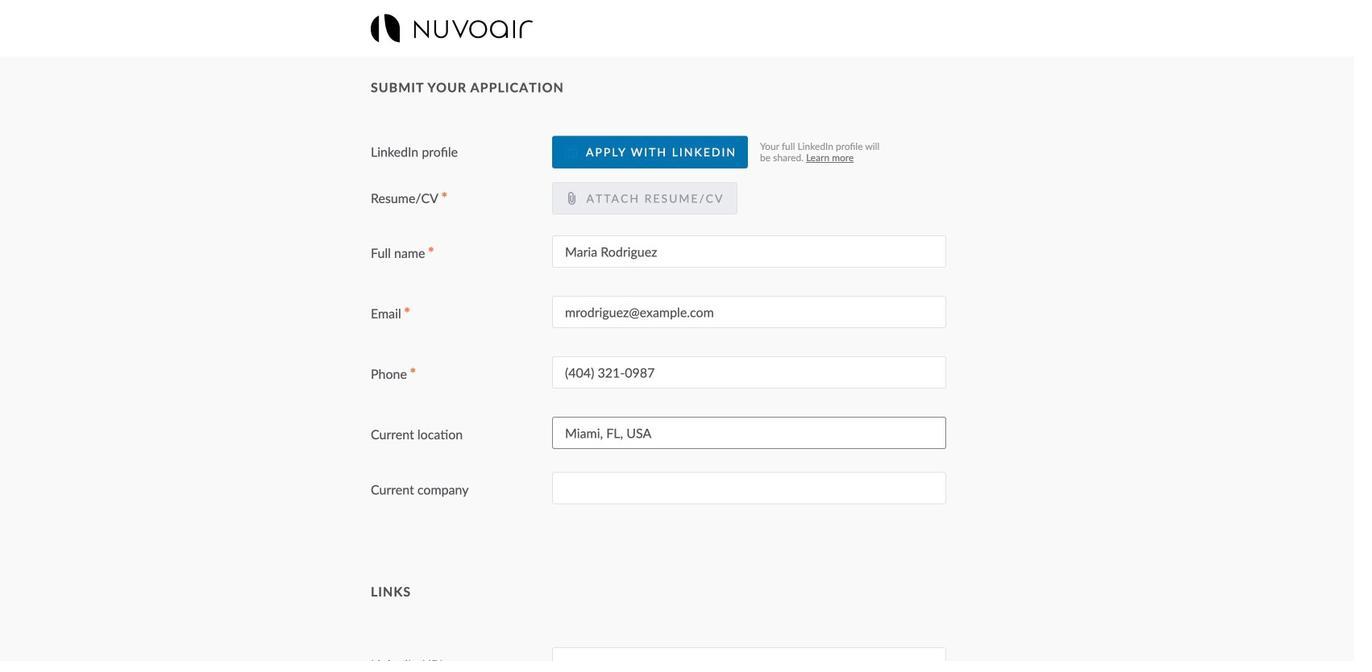Task type: locate. For each thing, give the bounding box(es) containing it.
None text field
[[552, 236, 947, 268], [552, 417, 947, 449], [552, 236, 947, 268], [552, 417, 947, 449]]

None email field
[[552, 296, 947, 328]]

None text field
[[552, 357, 947, 389], [552, 472, 947, 504], [552, 647, 947, 661], [552, 357, 947, 389], [552, 472, 947, 504], [552, 647, 947, 661]]



Task type: describe. For each thing, give the bounding box(es) containing it.
nuvoair logo image
[[371, 14, 533, 42]]

paperclip image
[[565, 192, 578, 205]]



Task type: vqa. For each thing, say whether or not it's contained in the screenshot.
paperclip image
yes



